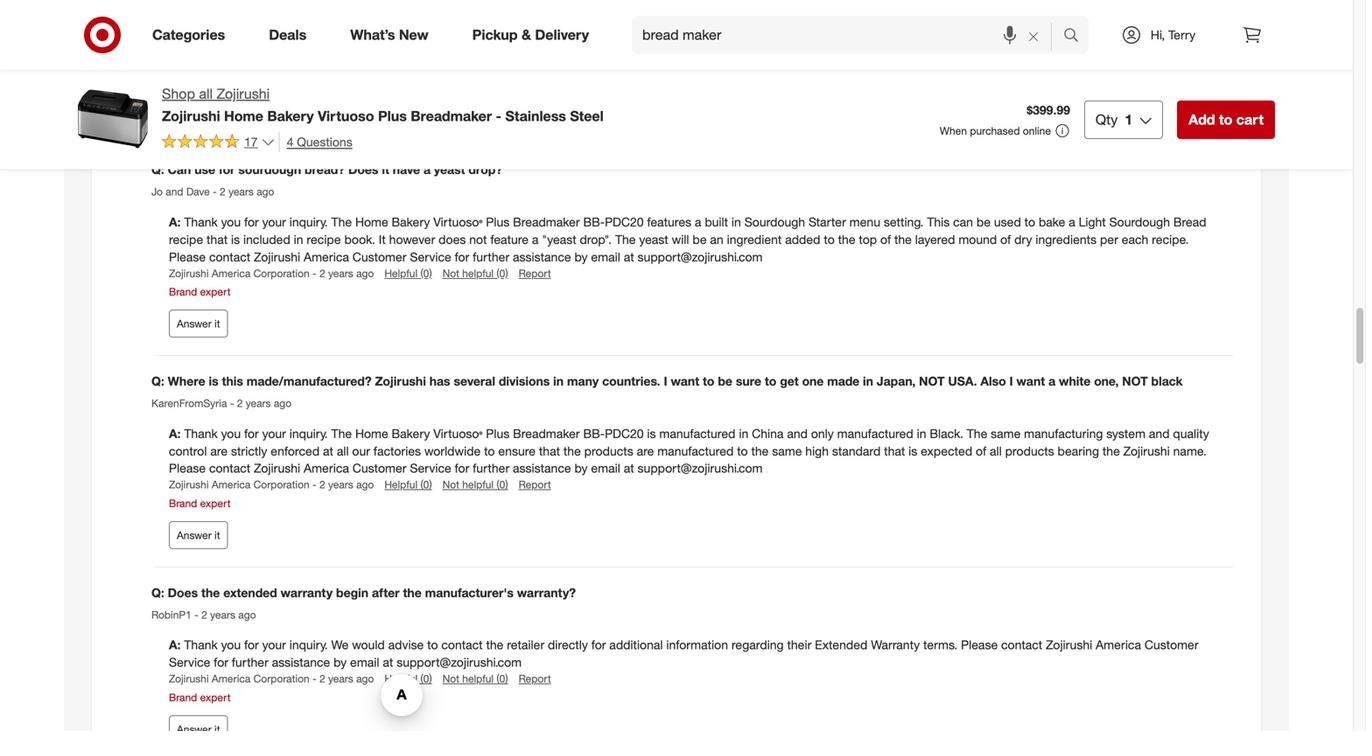 Task type: locate. For each thing, give the bounding box(es) containing it.
inquiry. for in
[[289, 214, 328, 230]]

0 horizontal spatial sourdough
[[745, 214, 805, 230]]

pickup & delivery link
[[457, 16, 611, 54]]

robinp1
[[151, 609, 192, 622]]

by
[[854, 38, 868, 53], [575, 249, 588, 265], [575, 461, 588, 476], [334, 655, 347, 671]]

0 vertical spatial have
[[699, 20, 725, 35]]

support@zojirushi.com
[[918, 38, 1043, 53], [638, 249, 763, 265], [638, 461, 763, 476], [397, 655, 522, 671]]

2 products from the left
[[1005, 444, 1054, 459]]

high
[[805, 444, 829, 459]]

2 your from the top
[[262, 214, 286, 230]]

2 brand expert from the top
[[169, 285, 231, 298]]

0 vertical spatial ingredients
[[288, 38, 349, 53]]

thank down dave
[[184, 214, 218, 230]]

1 pdc20 from the top
[[605, 20, 644, 35]]

a: up control
[[169, 426, 184, 441]]

expert for thank you for your inquiry. the home bakery virtuoso® plus breadmaker bb-pdc20 is manufactured in china and only manufactured in black. the same manufacturing system and quality control are strictly enforced at all our factories worldwide to ensure that the products are manufactured to the same high standard that is expected of all products bearing the zojirushi name. please contact zojirushi america customer service for further assistance by email at support@zojirushi.com
[[200, 497, 231, 510]]

bakery up however
[[392, 214, 430, 230]]

where
[[168, 374, 205, 389]]

4 brand from the top
[[169, 691, 197, 704]]

1 horizontal spatial that
[[539, 444, 560, 459]]

the for during
[[331, 20, 352, 35]]

and inside q: can use for sourdough bread? does it have a yeast drop? jo and dave - 2 years ago
[[166, 185, 183, 198]]

your inside thank you for your inquiry. the home bakery virtuoso® plus breadmaker bb-pdc20 is manufactured in china and only manufactured in black. the same manufacturing system and quality control are strictly enforced at all our factories worldwide to ensure that the products are manufactured to the same high standard that is expected of all products bearing the zojirushi name. please contact zojirushi america customer service for further assistance by email at support@zojirushi.com
[[262, 426, 286, 441]]

1 horizontal spatial yeast
[[639, 232, 668, 247]]

1 helpful  (0) from the top
[[385, 267, 432, 280]]

by down drop".
[[575, 249, 588, 265]]

1 horizontal spatial add
[[1189, 111, 1215, 128]]

2 vertical spatial bb-
[[583, 426, 605, 441]]

0 vertical spatial not helpful  (0)
[[443, 267, 508, 280]]

2 corporation from the top
[[253, 479, 310, 492]]

1
[[1125, 111, 1133, 128]]

1 you from the top
[[221, 20, 241, 35]]

bb- inside thank you for your inquiry. the home bakery virtuoso® plus breadmaker bb-pdc20 features a built in sourdough starter menu setting. this can be used to bake a light sourdough bread recipe that is included in recipe book. it however does not feature a "yeast drop". the yeast will be an ingredient added to the top of the layered mound of dry ingredients per each recipe. please contact zojirushi america customer service for further assistance by email at support@zojirushi.com
[[583, 214, 605, 230]]

sourdough
[[238, 162, 301, 177]]

same down china
[[772, 444, 802, 459]]

report down the "yeast
[[519, 267, 551, 280]]

answer down "shop"
[[177, 106, 212, 119]]

please inside thank you for your inquiry. the home bakery virtuoso® plus breadmaker bb-pdc20 is manufactured in china and only manufactured in black. the same manufacturing system and quality control are strictly enforced at all our factories worldwide to ensure that the products are manufactured to the same high standard that is expected of all products bearing the zojirushi name. please contact zojirushi america customer service for further assistance by email at support@zojirushi.com
[[169, 461, 206, 476]]

1 horizontal spatial i
[[1010, 374, 1013, 389]]

3 zojirushi america corporation - 2 years ago from the top
[[169, 673, 374, 686]]

1 virtuoso® from the top
[[433, 20, 483, 35]]

1 vertical spatial bb-
[[583, 214, 605, 230]]

q: for q: can use for sourdough bread? does it have a yeast drop?
[[151, 162, 164, 177]]

2 report button from the top
[[519, 478, 551, 493]]

0 horizontal spatial are
[[210, 444, 228, 459]]

the left auto
[[728, 20, 745, 35]]

4 questions link
[[279, 132, 352, 152]]

ingredients inside thank you for your inquiry. the home bakery virtuoso® plus breadmaker bb-pdc20 does not have the auto add dispenser feature. there will be an add beep, which notifies the user when it is time to add extra ingredients during operation. please contact zojirushi america customer service for further assistance by email at support@zojirushi.com
[[288, 38, 349, 53]]

brand for thank you for your inquiry. the home bakery virtuoso® plus breadmaker bb-pdc20 features a built in sourdough starter menu setting. this can be used to bake a light sourdough bread recipe that is included in recipe book. it however does not feature a "yeast drop". the yeast will be an ingredient added to the top of the layered mound of dry ingredients per each recipe. please contact zojirushi america customer service for further assistance by email at support@zojirushi.com
[[169, 285, 197, 298]]

2 vertical spatial virtuoso®
[[433, 426, 483, 441]]

report button for not
[[519, 266, 551, 281]]

1 not helpful  (0) button from the top
[[443, 266, 508, 281]]

plus inside thank you for your inquiry. the home bakery virtuoso® plus breadmaker bb-pdc20 features a built in sourdough starter menu setting. this can be used to bake a light sourdough bread recipe that is included in recipe book. it however does not feature a "yeast drop". the yeast will be an ingredient added to the top of the layered mound of dry ingredients per each recipe. please contact zojirushi america customer service for further assistance by email at support@zojirushi.com
[[486, 214, 510, 230]]

0 horizontal spatial and
[[166, 185, 183, 198]]

3 helpful from the top
[[385, 673, 418, 686]]

1 horizontal spatial ingredients
[[1036, 232, 1097, 247]]

1 vertical spatial helpful  (0) button
[[385, 478, 432, 493]]

answer it up robinp1
[[177, 529, 220, 542]]

and left only
[[787, 426, 808, 441]]

bakery for ensure
[[392, 426, 430, 441]]

add
[[778, 20, 800, 35], [1189, 111, 1215, 128]]

q: up robinp1
[[151, 586, 164, 601]]

answer it up where
[[177, 317, 220, 330]]

home inside 'shop all zojirushi zojirushi home bakery virtuoso plus breadmaker - stainless steel'
[[224, 108, 263, 125]]

bb- inside thank you for your inquiry. the home bakery virtuoso® plus breadmaker bb-pdc20 is manufactured in china and only manufactured in black. the same manufacturing system and quality control are strictly enforced at all our factories worldwide to ensure that the products are manufactured to the same high standard that is expected of all products bearing the zojirushi name. please contact zojirushi america customer service for further assistance by email at support@zojirushi.com
[[583, 426, 605, 441]]

1 helpful  (0) button from the top
[[385, 266, 432, 281]]

by down we
[[334, 655, 347, 671]]

plus inside thank you for your inquiry. the home bakery virtuoso® plus breadmaker bb-pdc20 is manufactured in china and only manufactured in black. the same manufacturing system and quality control are strictly enforced at all our factories worldwide to ensure that the products are manufactured to the same high standard that is expected of all products bearing the zojirushi name. please contact zojirushi america customer service for further assistance by email at support@zojirushi.com
[[486, 426, 510, 441]]

and left quality at the bottom of page
[[1149, 426, 1170, 441]]

2 not helpful  (0) from the top
[[443, 479, 508, 492]]

1 horizontal spatial not
[[678, 20, 696, 35]]

1 vertical spatial helpful
[[462, 479, 494, 492]]

please
[[449, 38, 486, 53], [169, 249, 206, 265], [169, 461, 206, 476], [961, 638, 998, 653]]

assistance inside thank you for your inquiry. the home bakery virtuoso® plus breadmaker bb-pdc20 features a built in sourdough starter menu setting. this can be used to bake a light sourdough bread recipe that is included in recipe book. it however does not feature a "yeast drop". the yeast will be an ingredient added to the top of the layered mound of dry ingredients per each recipe. please contact zojirushi america customer service for further assistance by email at support@zojirushi.com
[[513, 249, 571, 265]]

2 recipe from the left
[[307, 232, 341, 247]]

1 answer it from the top
[[177, 106, 220, 119]]

0 horizontal spatial have
[[393, 162, 420, 177]]

2 vertical spatial q:
[[151, 586, 164, 601]]

1 helpful from the top
[[385, 267, 418, 280]]

home up it
[[355, 214, 388, 230]]

further
[[753, 38, 789, 53], [473, 249, 509, 265], [473, 461, 509, 476], [232, 655, 268, 671]]

1 horizontal spatial are
[[637, 444, 654, 459]]

2 helpful  (0) button from the top
[[385, 478, 432, 493]]

1 horizontal spatial will
[[942, 20, 959, 35]]

1 horizontal spatial not
[[1122, 374, 1148, 389]]

0 vertical spatial will
[[942, 20, 959, 35]]

1 zojirushi america corporation - 2 years ago from the top
[[169, 267, 374, 280]]

2 answer it button from the top
[[169, 310, 228, 338]]

white
[[1059, 374, 1091, 389]]

yeast down features
[[639, 232, 668, 247]]

japan,
[[877, 374, 916, 389]]

2 answer it from the top
[[177, 317, 220, 330]]

the inside thank you for your inquiry. the home bakery virtuoso® plus breadmaker bb-pdc20 does not have the auto add dispenser feature. there will be an add beep, which notifies the user when it is time to add extra ingredients during operation. please contact zojirushi america customer service for further assistance by email at support@zojirushi.com
[[331, 20, 352, 35]]

2 vertical spatial helpful
[[462, 673, 494, 686]]

manufactured
[[659, 426, 736, 441], [837, 426, 913, 441], [657, 444, 734, 459]]

1 products from the left
[[584, 444, 633, 459]]

bakery inside thank you for your inquiry. the home bakery virtuoso® plus breadmaker bb-pdc20 is manufactured in china and only manufactured in black. the same manufacturing system and quality control are strictly enforced at all our factories worldwide to ensure that the products are manufactured to the same high standard that is expected of all products bearing the zojirushi name. please contact zojirushi america customer service for further assistance by email at support@zojirushi.com
[[392, 426, 430, 441]]

be inside q: where is this made/manufactured? zojirushi has several divisions in many countries. i want to be sure to get one made in japan, not usa. also i want a white one, not black karenfromsyria - 2 years ago
[[718, 374, 732, 389]]

2 q: from the top
[[151, 374, 164, 389]]

inquiry. for factories
[[289, 426, 328, 441]]

are down q: where is this made/manufactured? zojirushi has several divisions in many countries. i want to be sure to get one made in japan, not usa. also i want a white one, not black karenfromsyria - 2 years ago
[[637, 444, 654, 459]]

1 vertical spatial same
[[772, 444, 802, 459]]

virtuoso® up worldwide
[[433, 426, 483, 441]]

ago
[[257, 185, 274, 198], [356, 267, 374, 280], [274, 397, 292, 410], [356, 479, 374, 492], [238, 609, 256, 622], [356, 673, 374, 686]]

1 report button from the top
[[519, 266, 551, 281]]

2 vertical spatial zojirushi america corporation - 2 years ago
[[169, 673, 374, 686]]

virtuoso® inside thank you for your inquiry. the home bakery virtuoso® plus breadmaker bb-pdc20 is manufactured in china and only manufactured in black. the same manufacturing system and quality control are strictly enforced at all our factories worldwide to ensure that the products are manufactured to the same high standard that is expected of all products bearing the zojirushi name. please contact zojirushi america customer service for further assistance by email at support@zojirushi.com
[[433, 426, 483, 441]]

support@zojirushi.com inside thank you for your inquiry. the home bakery virtuoso® plus breadmaker bb-pdc20 features a built in sourdough starter menu setting. this can be used to bake a light sourdough bread recipe that is included in recipe book. it however does not feature a "yeast drop". the yeast will be an ingredient added to the top of the layered mound of dry ingredients per each recipe. please contact zojirushi america customer service for further assistance by email at support@zojirushi.com
[[638, 249, 763, 265]]

report down ensure
[[519, 479, 551, 492]]

bb- inside thank you for your inquiry. the home bakery virtuoso® plus breadmaker bb-pdc20 does not have the auto add dispenser feature. there will be an add beep, which notifies the user when it is time to add extra ingredients during operation. please contact zojirushi america customer service for further assistance by email at support@zojirushi.com
[[583, 20, 605, 35]]

time
[[191, 38, 215, 53]]

not
[[678, 20, 696, 35], [469, 232, 487, 247]]

thank for thank you for your inquiry. the home bakery virtuoso® plus breadmaker bb-pdc20 is manufactured in china and only manufactured in black. the same manufacturing system and quality control are strictly enforced at all our factories worldwide to ensure that the products are manufactured to the same high standard that is expected of all products bearing the zojirushi name. please contact zojirushi america customer service for further assistance by email at support@zojirushi.com
[[184, 426, 218, 441]]

america inside thank you for your inquiry. the home bakery virtuoso® plus breadmaker bb-pdc20 does not have the auto add dispenser feature. there will be an add beep, which notifies the user when it is time to add extra ingredients during operation. please contact zojirushi america customer service for further assistance by email at support@zojirushi.com
[[584, 38, 629, 53]]

3 brand expert from the top
[[169, 497, 231, 510]]

helpful  (0) down advise
[[385, 673, 432, 686]]

will
[[942, 20, 959, 35], [672, 232, 689, 247]]

answer for can
[[177, 317, 212, 330]]

plus left &
[[486, 20, 510, 35]]

3 not helpful  (0) from the top
[[443, 673, 508, 686]]

one,
[[1094, 374, 1119, 389]]

manufacturer's
[[425, 586, 514, 601]]

0 vertical spatial an
[[980, 20, 994, 35]]

answer it button for can
[[169, 310, 228, 338]]

home for worldwide
[[355, 426, 388, 441]]

that
[[207, 232, 228, 247], [539, 444, 560, 459], [884, 444, 905, 459]]

2 inside q: does the extended warranty begin after the manufacturer's warranty? robinp1 - 2 years ago
[[201, 609, 207, 622]]

3 thank from the top
[[184, 426, 218, 441]]

(0) down ensure
[[497, 479, 508, 492]]

1 corporation from the top
[[253, 267, 310, 280]]

worldwide
[[424, 444, 481, 459]]

bakery inside thank you for your inquiry. the home bakery virtuoso® plus breadmaker bb-pdc20 does not have the auto add dispenser feature. there will be an add beep, which notifies the user when it is time to add extra ingredients during operation. please contact zojirushi america customer service for further assistance by email at support@zojirushi.com
[[392, 20, 430, 35]]

helpful  (0) button for recipe
[[385, 266, 432, 281]]

pdc20 inside thank you for your inquiry. the home bakery virtuoso® plus breadmaker bb-pdc20 features a built in sourdough starter menu setting. this can be used to bake a light sourdough bread recipe that is included in recipe book. it however does not feature a "yeast drop". the yeast will be an ingredient added to the top of the layered mound of dry ingredients per each recipe. please contact zojirushi america customer service for further assistance by email at support@zojirushi.com
[[605, 214, 644, 230]]

0 vertical spatial answer it button
[[169, 98, 228, 126]]

it
[[169, 38, 176, 53], [214, 106, 220, 119], [382, 162, 389, 177], [214, 317, 220, 330], [214, 529, 220, 542]]

pdc20 up drop".
[[605, 214, 644, 230]]

2 expert from the top
[[200, 285, 231, 298]]

qty 1
[[1096, 111, 1133, 128]]

america inside "thank you for your inquiry. we would advise to contact the retailer directly for additional information regarding their extended warranty terms. please contact zojirushi america customer service for further assistance by email at support@zojirushi.com"
[[1096, 638, 1141, 653]]

2 vertical spatial helpful  (0) button
[[385, 672, 432, 687]]

3 not from the top
[[443, 673, 459, 686]]

0 vertical spatial pdc20
[[605, 20, 644, 35]]

brand expert for thank you for your inquiry. the home bakery virtuoso® plus breadmaker bb-pdc20 does not have the auto add dispenser feature. there will be an add beep, which notifies the user when it is time to add extra ingredients during operation. please contact zojirushi america customer service for further assistance by email at support@zojirushi.com
[[169, 74, 231, 87]]

0 vertical spatial report
[[519, 267, 551, 280]]

pdc20
[[605, 20, 644, 35], [605, 214, 644, 230], [605, 426, 644, 441]]

not helpful  (0) button down worldwide
[[443, 478, 508, 493]]

pdc20 inside thank you for your inquiry. the home bakery virtuoso® plus breadmaker bb-pdc20 is manufactured in china and only manufactured in black. the same manufacturing system and quality control are strictly enforced at all our factories worldwide to ensure that the products are manufactured to the same high standard that is expected of all products bearing the zojirushi name. please contact zojirushi america customer service for further assistance by email at support@zojirushi.com
[[605, 426, 644, 441]]

1 horizontal spatial does
[[348, 162, 378, 177]]

customer
[[632, 38, 686, 53], [353, 249, 407, 265], [353, 461, 407, 476], [1145, 638, 1199, 653]]

bakery
[[392, 20, 430, 35], [267, 108, 314, 125], [392, 214, 430, 230], [392, 426, 430, 441]]

helpful  (0) for recipe
[[385, 267, 432, 280]]

made/manufactured?
[[247, 374, 372, 389]]

4 brand expert from the top
[[169, 691, 231, 704]]

also
[[981, 374, 1006, 389]]

2 horizontal spatial of
[[1000, 232, 1011, 247]]

will inside thank you for your inquiry. the home bakery virtuoso® plus breadmaker bb-pdc20 does not have the auto add dispenser feature. there will be an add beep, which notifies the user when it is time to add extra ingredients during operation. please contact zojirushi america customer service for further assistance by email at support@zojirushi.com
[[942, 20, 959, 35]]

contact down manufacturer's
[[441, 638, 483, 653]]

0 vertical spatial not
[[678, 20, 696, 35]]

2 vertical spatial answer it button
[[169, 522, 228, 550]]

your inside "thank you for your inquiry. we would advise to contact the retailer directly for additional information regarding their extended warranty terms. please contact zojirushi america customer service for further assistance by email at support@zojirushi.com"
[[262, 638, 286, 653]]

not for ensure
[[443, 479, 459, 492]]

bakery inside thank you for your inquiry. the home bakery virtuoso® plus breadmaker bb-pdc20 features a built in sourdough starter menu setting. this can be used to bake a light sourdough bread recipe that is included in recipe book. it however does not feature a "yeast drop". the yeast will be an ingredient added to the top of the layered mound of dry ingredients per each recipe. please contact zojirushi america customer service for further assistance by email at support@zojirushi.com
[[392, 214, 430, 230]]

answer it button up 17 link
[[169, 98, 228, 126]]

a: for thank you for your inquiry. we would advise to contact the retailer directly for additional information regarding their extended warranty terms. please contact zojirushi america customer service for further assistance by email at support@zojirushi.com
[[169, 638, 184, 653]]

(0) down retailer
[[497, 673, 508, 686]]

0 vertical spatial helpful
[[385, 267, 418, 280]]

2 you from the top
[[221, 214, 241, 230]]

assistance down ensure
[[513, 461, 571, 476]]

your inside thank you for your inquiry. the home bakery virtuoso® plus breadmaker bb-pdc20 does not have the auto add dispenser feature. there will be an add beep, which notifies the user when it is time to add extra ingredients during operation. please contact zojirushi america customer service for further assistance by email at support@zojirushi.com
[[262, 20, 286, 35]]

helpful down manufacturer's
[[462, 673, 494, 686]]

1 horizontal spatial of
[[976, 444, 986, 459]]

(0)
[[420, 267, 432, 280], [497, 267, 508, 280], [420, 479, 432, 492], [497, 479, 508, 492], [420, 673, 432, 686], [497, 673, 508, 686]]

answer up where
[[177, 317, 212, 330]]

3 inquiry. from the top
[[289, 426, 328, 441]]

black.
[[930, 426, 963, 441]]

you inside thank you for your inquiry. the home bakery virtuoso® plus breadmaker bb-pdc20 features a built in sourdough starter menu setting. this can be used to bake a light sourdough bread recipe that is included in recipe book. it however does not feature a "yeast drop". the yeast will be an ingredient added to the top of the layered mound of dry ingredients per each recipe. please contact zojirushi america customer service for further assistance by email at support@zojirushi.com
[[221, 214, 241, 230]]

assistance inside thank you for your inquiry. the home bakery virtuoso® plus breadmaker bb-pdc20 does not have the auto add dispenser feature. there will be an add beep, which notifies the user when it is time to add extra ingredients during operation. please contact zojirushi america customer service for further assistance by email at support@zojirushi.com
[[793, 38, 851, 53]]

years inside q: can use for sourdough bread? does it have a yeast drop? jo and dave - 2 years ago
[[228, 185, 254, 198]]

1 your from the top
[[262, 20, 286, 35]]

1 horizontal spatial have
[[699, 20, 725, 35]]

you for time
[[221, 20, 241, 35]]

in right built
[[732, 214, 741, 230]]

1 horizontal spatial products
[[1005, 444, 1054, 459]]

get
[[780, 374, 799, 389]]

2 horizontal spatial all
[[990, 444, 1002, 459]]

inquiry. inside thank you for your inquiry. the home bakery virtuoso® plus breadmaker bb-pdc20 does not have the auto add dispenser feature. there will be an add beep, which notifies the user when it is time to add extra ingredients during operation. please contact zojirushi america customer service for further assistance by email at support@zojirushi.com
[[289, 20, 328, 35]]

not
[[443, 267, 459, 280], [443, 479, 459, 492], [443, 673, 459, 686]]

shop
[[162, 85, 195, 102]]

1 expert from the top
[[200, 74, 231, 87]]

thank for thank you for your inquiry. we would advise to contact the retailer directly for additional information regarding their extended warranty terms. please contact zojirushi america customer service for further assistance by email at support@zojirushi.com
[[184, 638, 218, 653]]

plus
[[486, 20, 510, 35], [378, 108, 407, 125], [486, 214, 510, 230], [486, 426, 510, 441]]

helpful  (0) button down however
[[385, 266, 432, 281]]

have down 'shop all zojirushi zojirushi home bakery virtuoso plus breadmaker - stainless steel'
[[393, 162, 420, 177]]

an
[[980, 20, 994, 35], [710, 232, 724, 247]]

bb-
[[583, 20, 605, 35], [583, 214, 605, 230], [583, 426, 605, 441]]

to left add
[[218, 38, 229, 53]]

1 vertical spatial will
[[672, 232, 689, 247]]

1 bb- from the top
[[583, 20, 605, 35]]

service inside thank you for your inquiry. the home bakery virtuoso® plus breadmaker bb-pdc20 features a built in sourdough starter menu setting. this can be used to bake a light sourdough bread recipe that is included in recipe book. it however does not feature a "yeast drop". the yeast will be an ingredient added to the top of the layered mound of dry ingredients per each recipe. please contact zojirushi america customer service for further assistance by email at support@zojirushi.com
[[410, 249, 451, 265]]

when
[[940, 124, 967, 137]]

0 vertical spatial answer it
[[177, 106, 220, 119]]

be inside thank you for your inquiry. the home bakery virtuoso® plus breadmaker bb-pdc20 does not have the auto add dispenser feature. there will be an add beep, which notifies the user when it is time to add extra ingredients during operation. please contact zojirushi america customer service for further assistance by email at support@zojirushi.com
[[963, 20, 977, 35]]

1 vertical spatial answer it button
[[169, 310, 228, 338]]

0 vertical spatial helpful
[[462, 267, 494, 280]]

3 q: from the top
[[151, 586, 164, 601]]

1 vertical spatial answer it
[[177, 317, 220, 330]]

inquiry. left what's
[[289, 20, 328, 35]]

0 vertical spatial zojirushi america corporation - 2 years ago
[[169, 267, 374, 280]]

3 answer it from the top
[[177, 529, 220, 542]]

email inside "thank you for your inquiry. we would advise to contact the retailer directly for additional information regarding their extended warranty terms. please contact zojirushi america customer service for further assistance by email at support@zojirushi.com"
[[350, 655, 379, 671]]

support@zojirushi.com inside "thank you for your inquiry. we would advise to contact the retailer directly for additional information regarding their extended warranty terms. please contact zojirushi america customer service for further assistance by email at support@zojirushi.com"
[[397, 655, 522, 671]]

ingredients inside thank you for your inquiry. the home bakery virtuoso® plus breadmaker bb-pdc20 features a built in sourdough starter menu setting. this can be used to bake a light sourdough bread recipe that is included in recipe book. it however does not feature a "yeast drop". the yeast will be an ingredient added to the top of the layered mound of dry ingredients per each recipe. please contact zojirushi america customer service for further assistance by email at support@zojirushi.com
[[1036, 232, 1097, 247]]

1 inquiry. from the top
[[289, 20, 328, 35]]

3 a: from the top
[[169, 426, 184, 441]]

1 not helpful  (0) from the top
[[443, 267, 508, 280]]

to inside thank you for your inquiry. the home bakery virtuoso® plus breadmaker bb-pdc20 does not have the auto add dispenser feature. there will be an add beep, which notifies the user when it is time to add extra ingredients during operation. please contact zojirushi america customer service for further assistance by email at support@zojirushi.com
[[218, 38, 229, 53]]

-
[[496, 108, 502, 125], [213, 185, 217, 198], [312, 267, 317, 280], [230, 397, 234, 410], [312, 479, 317, 492], [194, 609, 199, 622], [312, 673, 317, 686]]

1 vertical spatial virtuoso®
[[433, 214, 483, 230]]

4 inquiry. from the top
[[289, 638, 328, 653]]

you down extended
[[221, 638, 241, 653]]

please down dave
[[169, 249, 206, 265]]

zojirushi america corporation - 2 years ago down strictly
[[169, 479, 374, 492]]

1 vertical spatial does
[[439, 232, 466, 247]]

0 horizontal spatial products
[[584, 444, 633, 459]]

not helpful  (0) down worldwide
[[443, 479, 508, 492]]

1 horizontal spatial does
[[647, 20, 674, 35]]

2 vertical spatial answer
[[177, 529, 212, 542]]

0 horizontal spatial does
[[439, 232, 466, 247]]

0 horizontal spatial does
[[168, 586, 198, 601]]

0 horizontal spatial i
[[664, 374, 667, 389]]

it for our
[[214, 529, 220, 542]]

1 vertical spatial answer
[[177, 317, 212, 330]]

report for products
[[519, 479, 551, 492]]

expert
[[200, 74, 231, 87], [200, 285, 231, 298], [200, 497, 231, 510], [200, 691, 231, 704]]

yeast left drop?
[[434, 162, 465, 177]]

2 vertical spatial not helpful  (0)
[[443, 673, 508, 686]]

sourdough up "each"
[[1109, 214, 1170, 230]]

2 i from the left
[[1010, 374, 1013, 389]]

ago inside q: where is this made/manufactured? zojirushi has several divisions in many countries. i want to be sure to get one made in japan, not usa. also i want a white one, not black karenfromsyria - 2 years ago
[[274, 397, 292, 410]]

brand expert for thank you for your inquiry. the home bakery virtuoso® plus breadmaker bb-pdc20 is manufactured in china and only manufactured in black. the same manufacturing system and quality control are strictly enforced at all our factories worldwide to ensure that the products are manufactured to the same high standard that is expected of all products bearing the zojirushi name. please contact zojirushi america customer service for further assistance by email at support@zojirushi.com
[[169, 497, 231, 510]]

to left 'get'
[[765, 374, 777, 389]]

pdc20 right delivery
[[605, 20, 644, 35]]

thank up time at the top
[[184, 20, 218, 35]]

3 you from the top
[[221, 426, 241, 441]]

2 vertical spatial helpful  (0)
[[385, 673, 432, 686]]

breadmaker
[[513, 20, 580, 35], [411, 108, 492, 125], [513, 214, 580, 230], [513, 426, 580, 441]]

0 vertical spatial helpful  (0)
[[385, 267, 432, 280]]

contact inside thank you for your inquiry. the home bakery virtuoso® plus breadmaker bb-pdc20 does not have the auto add dispenser feature. there will be an add beep, which notifies the user when it is time to add extra ingredients during operation. please contact zojirushi america customer service for further assistance by email at support@zojirushi.com
[[489, 38, 530, 53]]

3 pdc20 from the top
[[605, 426, 644, 441]]

further inside thank you for your inquiry. the home bakery virtuoso® plus breadmaker bb-pdc20 does not have the auto add dispenser feature. there will be an add beep, which notifies the user when it is time to add extra ingredients during operation. please contact zojirushi america customer service for further assistance by email at support@zojirushi.com
[[753, 38, 789, 53]]

1 vertical spatial helpful
[[385, 479, 418, 492]]

2 thank from the top
[[184, 214, 218, 230]]

in right made
[[863, 374, 873, 389]]

breadmaker inside thank you for your inquiry. the home bakery virtuoso® plus breadmaker bb-pdc20 is manufactured in china and only manufactured in black. the same manufacturing system and quality control are strictly enforced at all our factories worldwide to ensure that the products are manufactured to the same high standard that is expected of all products bearing the zojirushi name. please contact zojirushi america customer service for further assistance by email at support@zojirushi.com
[[513, 426, 580, 441]]

not helpful  (0) button
[[443, 266, 508, 281], [443, 478, 508, 493], [443, 672, 508, 687]]

inquiry. inside "thank you for your inquiry. we would advise to contact the retailer directly for additional information regarding their extended warranty terms. please contact zojirushi america customer service for further assistance by email at support@zojirushi.com"
[[289, 638, 328, 653]]

support@zojirushi.com down china
[[638, 461, 763, 476]]

2 zojirushi america corporation - 2 years ago from the top
[[169, 479, 374, 492]]

your for included
[[262, 214, 286, 230]]

2 not from the left
[[1122, 374, 1148, 389]]

thank inside thank you for your inquiry. the home bakery virtuoso® plus breadmaker bb-pdc20 features a built in sourdough starter menu setting. this can be used to bake a light sourdough bread recipe that is included in recipe book. it however does not feature a "yeast drop". the yeast will be an ingredient added to the top of the layered mound of dry ingredients per each recipe. please contact zojirushi america customer service for further assistance by email at support@zojirushi.com
[[184, 214, 218, 230]]

2 vertical spatial answer it
[[177, 529, 220, 542]]

virtuoso® inside thank you for your inquiry. the home bakery virtuoso® plus breadmaker bb-pdc20 does not have the auto add dispenser feature. there will be an add beep, which notifies the user when it is time to add extra ingredients during operation. please contact zojirushi america customer service for further assistance by email at support@zojirushi.com
[[433, 20, 483, 35]]

hi, terry
[[1151, 27, 1196, 42]]

years down extended
[[210, 609, 235, 622]]

customer inside thank you for your inquiry. the home bakery virtuoso® plus breadmaker bb-pdc20 features a built in sourdough starter menu setting. this can be used to bake a light sourdough bread recipe that is included in recipe book. it however does not feature a "yeast drop". the yeast will be an ingredient added to the top of the layered mound of dry ingredients per each recipe. please contact zojirushi america customer service for further assistance by email at support@zojirushi.com
[[353, 249, 407, 265]]

have left auto
[[699, 20, 725, 35]]

0 vertical spatial helpful  (0) button
[[385, 266, 432, 281]]

thank inside thank you for your inquiry. the home bakery virtuoso® plus breadmaker bb-pdc20 is manufactured in china and only manufactured in black. the same manufacturing system and quality control are strictly enforced at all our factories worldwide to ensure that the products are manufactured to the same high standard that is expected of all products bearing the zojirushi name. please contact zojirushi america customer service for further assistance by email at support@zojirushi.com
[[184, 426, 218, 441]]

brand expert for thank you for your inquiry. we would advise to contact the retailer directly for additional information regarding their extended warranty terms. please contact zojirushi america customer service for further assistance by email at support@zojirushi.com
[[169, 691, 231, 704]]

expected
[[921, 444, 972, 459]]

all right "shop"
[[199, 85, 213, 102]]

helpful down worldwide
[[462, 479, 494, 492]]

3 report button from the top
[[519, 672, 551, 687]]

0 vertical spatial not
[[443, 267, 459, 280]]

you down sourdough
[[221, 214, 241, 230]]

answer it button
[[169, 98, 228, 126], [169, 310, 228, 338], [169, 522, 228, 550]]

1 q: from the top
[[151, 162, 164, 177]]

2 helpful from the top
[[462, 479, 494, 492]]

to up dry
[[1025, 214, 1035, 230]]

1 thank from the top
[[184, 20, 218, 35]]

at inside thank you for your inquiry. the home bakery virtuoso® plus breadmaker bb-pdc20 does not have the auto add dispenser feature. there will be an add beep, which notifies the user when it is time to add extra ingredients during operation. please contact zojirushi america customer service for further assistance by email at support@zojirushi.com
[[904, 38, 914, 53]]

inquiry. inside thank you for your inquiry. the home bakery virtuoso® plus breadmaker bb-pdc20 features a built in sourdough starter menu setting. this can be used to bake a light sourdough bread recipe that is included in recipe book. it however does not feature a "yeast drop". the yeast will be an ingredient added to the top of the layered mound of dry ingredients per each recipe. please contact zojirushi america customer service for further assistance by email at support@zojirushi.com
[[289, 214, 328, 230]]

the right deals link
[[331, 20, 352, 35]]

during
[[352, 38, 387, 53]]

home for recipe
[[355, 214, 388, 230]]

only
[[811, 426, 834, 441]]

dave
[[186, 185, 210, 198]]

has
[[429, 374, 450, 389]]

0 horizontal spatial ingredients
[[288, 38, 349, 53]]

a: for thank you for your inquiry. the home bakery virtuoso® plus breadmaker bb-pdc20 is manufactured in china and only manufactured in black. the same manufacturing system and quality control are strictly enforced at all our factories worldwide to ensure that the products are manufactured to the same high standard that is expected of all products bearing the zojirushi name. please contact zojirushi america customer service for further assistance by email at support@zojirushi.com
[[169, 426, 184, 441]]

2 virtuoso® from the top
[[433, 214, 483, 230]]

1 vertical spatial q:
[[151, 374, 164, 389]]

ago down extended
[[238, 609, 256, 622]]

3 bb- from the top
[[583, 426, 605, 441]]

jo
[[151, 185, 163, 198]]

america inside thank you for your inquiry. the home bakery virtuoso® plus breadmaker bb-pdc20 is manufactured in china and only manufactured in black. the same manufacturing system and quality control are strictly enforced at all our factories worldwide to ensure that the products are manufactured to the same high standard that is expected of all products bearing the zojirushi name. please contact zojirushi america customer service for further assistance by email at support@zojirushi.com
[[304, 461, 349, 476]]

inquiry. up "enforced"
[[289, 426, 328, 441]]

does inside thank you for your inquiry. the home bakery virtuoso® plus breadmaker bb-pdc20 features a built in sourdough starter menu setting. this can be used to bake a light sourdough bread recipe that is included in recipe book. it however does not feature a "yeast drop". the yeast will be an ingredient added to the top of the layered mound of dry ingredients per each recipe. please contact zojirushi america customer service for further assistance by email at support@zojirushi.com
[[439, 232, 466, 247]]

1 not from the top
[[443, 267, 459, 280]]

report button down the "yeast
[[519, 266, 551, 281]]

products
[[584, 444, 633, 459], [1005, 444, 1054, 459]]

bakery for it
[[392, 214, 430, 230]]

a: for thank you for your inquiry. the home bakery virtuoso® plus breadmaker bb-pdc20 features a built in sourdough starter menu setting. this can be used to bake a light sourdough bread recipe that is included in recipe book. it however does not feature a "yeast drop". the yeast will be an ingredient added to the top of the layered mound of dry ingredients per each recipe. please contact zojirushi america customer service for further assistance by email at support@zojirushi.com
[[169, 214, 184, 230]]

0 vertical spatial report button
[[519, 266, 551, 281]]

1 brand from the top
[[169, 74, 197, 87]]

breadmaker inside 'shop all zojirushi zojirushi home bakery virtuoso plus breadmaker - stainless steel'
[[411, 108, 492, 125]]

thank
[[184, 20, 218, 35], [184, 214, 218, 230], [184, 426, 218, 441], [184, 638, 218, 653]]

1 helpful from the top
[[462, 267, 494, 280]]

shop all zojirushi zojirushi home bakery virtuoso plus breadmaker - stainless steel
[[162, 85, 604, 125]]

0 horizontal spatial recipe
[[169, 232, 203, 247]]

q: inside q: can use for sourdough bread? does it have a yeast drop? jo and dave - 2 years ago
[[151, 162, 164, 177]]

q: left where
[[151, 374, 164, 389]]

bb- for manufactured
[[583, 426, 605, 441]]

be left sure
[[718, 374, 732, 389]]

same
[[991, 426, 1021, 441], [772, 444, 802, 459]]

this
[[222, 374, 243, 389]]

helpful for worldwide
[[385, 479, 418, 492]]

helpful  (0) button for worldwide
[[385, 478, 432, 493]]

answer it down "shop"
[[177, 106, 220, 119]]

zojirushi inside thank you for your inquiry. the home bakery virtuoso® plus breadmaker bb-pdc20 features a built in sourdough starter menu setting. this can be used to bake a light sourdough bread recipe that is included in recipe book. it however does not feature a "yeast drop". the yeast will be an ingredient added to the top of the layered mound of dry ingredients per each recipe. please contact zojirushi america customer service for further assistance by email at support@zojirushi.com
[[254, 249, 300, 265]]

plus inside thank you for your inquiry. the home bakery virtuoso® plus breadmaker bb-pdc20 does not have the auto add dispenser feature. there will be an add beep, which notifies the user when it is time to add extra ingredients during operation. please contact zojirushi america customer service for further assistance by email at support@zojirushi.com
[[486, 20, 510, 35]]

home inside thank you for your inquiry. the home bakery virtuoso® plus breadmaker bb-pdc20 is manufactured in china and only manufactured in black. the same manufacturing system and quality control are strictly enforced at all our factories worldwide to ensure that the products are manufactured to the same high standard that is expected of all products bearing the zojirushi name. please contact zojirushi america customer service for further assistance by email at support@zojirushi.com
[[355, 426, 388, 441]]

4 a: from the top
[[169, 638, 184, 653]]

home inside thank you for your inquiry. the home bakery virtuoso® plus breadmaker bb-pdc20 features a built in sourdough starter menu setting. this can be used to bake a light sourdough bread recipe that is included in recipe book. it however does not feature a "yeast drop". the yeast will be an ingredient added to the top of the layered mound of dry ingredients per each recipe. please contact zojirushi america customer service for further assistance by email at support@zojirushi.com
[[355, 214, 388, 230]]

by down many
[[575, 461, 588, 476]]

1 sourdough from the left
[[745, 214, 805, 230]]

q: where is this made/manufactured? zojirushi has several divisions in many countries. i want to be sure to get one made in japan, not usa. also i want a white one, not black karenfromsyria - 2 years ago
[[151, 374, 1183, 410]]

0 horizontal spatial will
[[672, 232, 689, 247]]

4 you from the top
[[221, 638, 241, 653]]

1 vertical spatial add
[[1189, 111, 1215, 128]]

not helpful  (0) for that
[[443, 479, 508, 492]]

i right the countries.
[[664, 374, 667, 389]]

1 vertical spatial ingredients
[[1036, 232, 1097, 247]]

inquiry. left we
[[289, 638, 328, 653]]

is inside thank you for your inquiry. the home bakery virtuoso® plus breadmaker bb-pdc20 does not have the auto add dispenser feature. there will be an add beep, which notifies the user when it is time to add extra ingredients during operation. please contact zojirushi america customer service for further assistance by email at support@zojirushi.com
[[179, 38, 188, 53]]

0 horizontal spatial not
[[919, 374, 945, 389]]

image of zojirushi home bakery virtuoso plus breadmaker - stainless steel image
[[78, 84, 148, 154]]

are left strictly
[[210, 444, 228, 459]]

add inside 'button'
[[1189, 111, 1215, 128]]

be
[[963, 20, 977, 35], [977, 214, 991, 230], [693, 232, 707, 247], [718, 374, 732, 389]]

4 your from the top
[[262, 638, 286, 653]]

bb- for zojirushi
[[583, 20, 605, 35]]

2 vertical spatial helpful
[[385, 673, 418, 686]]

2 helpful from the top
[[385, 479, 418, 492]]

it
[[379, 232, 386, 247]]

0 vertical spatial answer
[[177, 106, 212, 119]]

karenfromsyria
[[151, 397, 227, 410]]

2 answer from the top
[[177, 317, 212, 330]]

1 brand expert from the top
[[169, 74, 231, 87]]

you for included
[[221, 214, 241, 230]]

of right expected
[[976, 444, 986, 459]]

2 brand from the top
[[169, 285, 197, 298]]

ingredients down bake
[[1036, 232, 1097, 247]]

2 vertical spatial report button
[[519, 672, 551, 687]]

i
[[664, 374, 667, 389], [1010, 374, 1013, 389]]

report button down ensure
[[519, 478, 551, 493]]

- inside 'shop all zojirushi zojirushi home bakery virtuoso plus breadmaker - stainless steel'
[[496, 108, 502, 125]]

delivery
[[535, 26, 589, 43]]

3 brand from the top
[[169, 497, 197, 510]]

divisions
[[499, 374, 550, 389]]

not helpful  (0) button for that
[[443, 478, 508, 493]]

by inside "thank you for your inquiry. we would advise to contact the retailer directly for additional information regarding their extended warranty terms. please contact zojirushi america customer service for further assistance by email at support@zojirushi.com"
[[334, 655, 347, 671]]

products down "manufacturing"
[[1005, 444, 1054, 459]]

the down china
[[751, 444, 769, 459]]

2 bb- from the top
[[583, 214, 605, 230]]

4 thank from the top
[[184, 638, 218, 653]]

3 expert from the top
[[200, 497, 231, 510]]

0 vertical spatial bb-
[[583, 20, 605, 35]]

0 vertical spatial same
[[991, 426, 1021, 441]]

breadmaker for products
[[513, 426, 580, 441]]

0 vertical spatial not helpful  (0) button
[[443, 266, 508, 281]]

1 vertical spatial corporation
[[253, 479, 310, 492]]

sourdough
[[745, 214, 805, 230], [1109, 214, 1170, 230]]

2 vertical spatial not
[[443, 673, 459, 686]]

2 pdc20 from the top
[[605, 214, 644, 230]]

further down feature
[[473, 249, 509, 265]]

at inside "thank you for your inquiry. we would advise to contact the retailer directly for additional information regarding their extended warranty terms. please contact zojirushi america customer service for further assistance by email at support@zojirushi.com"
[[383, 655, 393, 671]]

control
[[169, 444, 207, 459]]

in
[[732, 214, 741, 230], [294, 232, 303, 247], [553, 374, 564, 389], [863, 374, 873, 389], [739, 426, 749, 441], [917, 426, 926, 441]]

1 horizontal spatial all
[[337, 444, 349, 459]]

does right the bread?
[[348, 162, 378, 177]]

1 report from the top
[[519, 267, 551, 280]]

1 vertical spatial not
[[469, 232, 487, 247]]

your down extended
[[262, 638, 286, 653]]

q: for q: does the extended warranty begin after the manufacturer's warranty?
[[151, 586, 164, 601]]

3 corporation from the top
[[253, 673, 310, 686]]

3 virtuoso® from the top
[[433, 426, 483, 441]]

virtuoso® inside thank you for your inquiry. the home bakery virtuoso® plus breadmaker bb-pdc20 features a built in sourdough starter menu setting. this can be used to bake a light sourdough bread recipe that is included in recipe book. it however does not feature a "yeast drop". the yeast will be an ingredient added to the top of the layered mound of dry ingredients per each recipe. please contact zojirushi america customer service for further assistance by email at support@zojirushi.com
[[433, 214, 483, 230]]

answer it button for where
[[169, 522, 228, 550]]

3 answer it button from the top
[[169, 522, 228, 550]]

want right the countries.
[[671, 374, 699, 389]]

2 a: from the top
[[169, 214, 184, 230]]

1 vertical spatial does
[[168, 586, 198, 601]]

1 vertical spatial report
[[519, 479, 551, 492]]

2 not from the top
[[443, 479, 459, 492]]

bakery inside 'shop all zojirushi zojirushi home bakery virtuoso plus breadmaker - stainless steel'
[[267, 108, 314, 125]]

home
[[355, 20, 388, 35], [224, 108, 263, 125], [355, 214, 388, 230], [355, 426, 388, 441]]

2 vertical spatial not helpful  (0) button
[[443, 672, 508, 687]]

2 vertical spatial corporation
[[253, 673, 310, 686]]

their
[[787, 638, 812, 653]]

0 horizontal spatial yeast
[[434, 162, 465, 177]]

2 helpful  (0) from the top
[[385, 479, 432, 492]]

2 inside q: where is this made/manufactured? zojirushi has several divisions in many countries. i want to be sure to get one made in japan, not usa. also i want a white one, not black karenfromsyria - 2 years ago
[[237, 397, 243, 410]]

helpful  (0) for worldwide
[[385, 479, 432, 492]]

1 vertical spatial have
[[393, 162, 420, 177]]

add right auto
[[778, 20, 800, 35]]

1 horizontal spatial same
[[991, 426, 1021, 441]]

is left expected
[[909, 444, 917, 459]]

0 vertical spatial does
[[348, 162, 378, 177]]

not right "one,"
[[1122, 374, 1148, 389]]

0 vertical spatial virtuoso®
[[433, 20, 483, 35]]

assistance
[[793, 38, 851, 53], [513, 249, 571, 265], [513, 461, 571, 476], [272, 655, 330, 671]]

pdc20 inside thank you for your inquiry. the home bakery virtuoso® plus breadmaker bb-pdc20 does not have the auto add dispenser feature. there will be an add beep, which notifies the user when it is time to add extra ingredients during operation. please contact zojirushi america customer service for further assistance by email at support@zojirushi.com
[[605, 20, 644, 35]]

expert for thank you for your inquiry. we would advise to contact the retailer directly for additional information regarding their extended warranty terms. please contact zojirushi america customer service for further assistance by email at support@zojirushi.com
[[200, 691, 231, 704]]

3 your from the top
[[262, 426, 286, 441]]

breadmaker inside thank you for your inquiry. the home bakery virtuoso® plus breadmaker bb-pdc20 does not have the auto add dispenser feature. there will be an add beep, which notifies the user when it is time to add extra ingredients during operation. please contact zojirushi america customer service for further assistance by email at support@zojirushi.com
[[513, 20, 580, 35]]

q: does the extended warranty begin after the manufacturer's warranty? robinp1 - 2 years ago
[[151, 586, 576, 622]]

home for add
[[355, 20, 388, 35]]

sourdough up ingredient on the right top of page
[[745, 214, 805, 230]]

cart
[[1236, 111, 1264, 128]]

0 horizontal spatial all
[[199, 85, 213, 102]]

a inside q: can use for sourdough bread? does it have a yeast drop? jo and dave - 2 years ago
[[424, 162, 431, 177]]

the right ensure
[[564, 444, 581, 459]]

at inside thank you for your inquiry. the home bakery virtuoso® plus breadmaker bb-pdc20 features a built in sourdough starter menu setting. this can be used to bake a light sourdough bread recipe that is included in recipe book. it however does not feature a "yeast drop". the yeast will be an ingredient added to the top of the layered mound of dry ingredients per each recipe. please contact zojirushi america customer service for further assistance by email at support@zojirushi.com
[[624, 249, 634, 265]]

breadmaker for not
[[513, 214, 580, 230]]

plus for the
[[486, 426, 510, 441]]

assistance down dispenser
[[793, 38, 851, 53]]

1 horizontal spatial and
[[787, 426, 808, 441]]

1 vertical spatial not helpful  (0)
[[443, 479, 508, 492]]

warranty?
[[517, 586, 576, 601]]

inquiry.
[[289, 20, 328, 35], [289, 214, 328, 230], [289, 426, 328, 441], [289, 638, 328, 653]]

bb- up drop".
[[583, 214, 605, 230]]

an inside thank you for your inquiry. the home bakery virtuoso® plus breadmaker bb-pdc20 features a built in sourdough starter menu setting. this can be used to bake a light sourdough bread recipe that is included in recipe book. it however does not feature a "yeast drop". the yeast will be an ingredient added to the top of the layered mound of dry ingredients per each recipe. please contact zojirushi america customer service for further assistance by email at support@zojirushi.com
[[710, 232, 724, 247]]

corporation
[[253, 267, 310, 280], [253, 479, 310, 492], [253, 673, 310, 686]]

corporation for included
[[253, 267, 310, 280]]

hi,
[[1151, 27, 1165, 42]]

2 report from the top
[[519, 479, 551, 492]]

4 expert from the top
[[200, 691, 231, 704]]

helpful  (0) down "factories"
[[385, 479, 432, 492]]

it inside q: can use for sourdough bread? does it have a yeast drop? jo and dave - 2 years ago
[[382, 162, 389, 177]]

america
[[584, 38, 629, 53], [304, 249, 349, 265], [212, 267, 251, 280], [304, 461, 349, 476], [212, 479, 251, 492], [1096, 638, 1141, 653], [212, 673, 251, 686]]

to left ensure
[[484, 444, 495, 459]]

0 horizontal spatial that
[[207, 232, 228, 247]]

helpful
[[462, 267, 494, 280], [462, 479, 494, 492], [462, 673, 494, 686]]

the
[[331, 20, 352, 35], [331, 214, 352, 230], [615, 232, 636, 247], [331, 426, 352, 441], [967, 426, 987, 441]]

answer
[[177, 106, 212, 119], [177, 317, 212, 330], [177, 529, 212, 542]]

3 answer from the top
[[177, 529, 212, 542]]

brand for thank you for your inquiry. we would advise to contact the retailer directly for additional information regarding their extended warranty terms. please contact zojirushi america customer service for further assistance by email at support@zojirushi.com
[[169, 691, 197, 704]]

helpful for however
[[462, 267, 494, 280]]

further inside thank you for your inquiry. the home bakery virtuoso® plus breadmaker bb-pdc20 is manufactured in china and only manufactured in black. the same manufacturing system and quality control are strictly enforced at all our factories worldwide to ensure that the products are manufactured to the same high standard that is expected of all products bearing the zojirushi name. please contact zojirushi america customer service for further assistance by email at support@zojirushi.com
[[473, 461, 509, 476]]

by inside thank you for your inquiry. the home bakery virtuoso® plus breadmaker bb-pdc20 is manufactured in china and only manufactured in black. the same manufacturing system and quality control are strictly enforced at all our factories worldwide to ensure that the products are manufactured to the same high standard that is expected of all products bearing the zojirushi name. please contact zojirushi america customer service for further assistance by email at support@zojirushi.com
[[575, 461, 588, 476]]

2 not helpful  (0) button from the top
[[443, 478, 508, 493]]

a: down robinp1
[[169, 638, 184, 653]]

1 horizontal spatial an
[[980, 20, 994, 35]]

virtuoso® for operation.
[[433, 20, 483, 35]]

please down control
[[169, 461, 206, 476]]

1 a: from the top
[[169, 20, 184, 35]]

2 inquiry. from the top
[[289, 214, 328, 230]]

q: inside q: does the extended warranty begin after the manufacturer's warranty? robinp1 - 2 years ago
[[151, 586, 164, 601]]

report button down retailer
[[519, 672, 551, 687]]

contact down strictly
[[209, 461, 250, 476]]

0 horizontal spatial want
[[671, 374, 699, 389]]

helpful  (0)
[[385, 267, 432, 280], [385, 479, 432, 492], [385, 673, 432, 686]]

1 vertical spatial pdc20
[[605, 214, 644, 230]]



Task type: vqa. For each thing, say whether or not it's contained in the screenshot.
Charizard related to Motion
no



Task type: describe. For each thing, give the bounding box(es) containing it.
please inside thank you for your inquiry. the home bakery virtuoso® plus breadmaker bb-pdc20 features a built in sourdough starter menu setting. this can be used to bake a light sourdough bread recipe that is included in recipe book. it however does not feature a "yeast drop". the yeast will be an ingredient added to the top of the layered mound of dry ingredients per each recipe. please contact zojirushi america customer service for further assistance by email at support@zojirushi.com
[[169, 249, 206, 265]]

further inside "thank you for your inquiry. we would advise to contact the retailer directly for additional information regarding their extended warranty terms. please contact zojirushi america customer service for further assistance by email at support@zojirushi.com"
[[232, 655, 268, 671]]

ensure
[[498, 444, 536, 459]]

this
[[927, 214, 950, 230]]

expert for thank you for your inquiry. the home bakery virtuoso® plus breadmaker bb-pdc20 does not have the auto add dispenser feature. there will be an add beep, which notifies the user when it is time to add extra ingredients during operation. please contact zojirushi america customer service for further assistance by email at support@zojirushi.com
[[200, 74, 231, 87]]

plus for does
[[486, 214, 510, 230]]

customer inside "thank you for your inquiry. we would advise to contact the retailer directly for additional information regarding their extended warranty terms. please contact zojirushi america customer service for further assistance by email at support@zojirushi.com"
[[1145, 638, 1199, 653]]

in left black. at bottom right
[[917, 426, 926, 441]]

a inside q: where is this made/manufactured? zojirushi has several divisions in many countries. i want to be sure to get one made in japan, not usa. also i want a white one, not black karenfromsyria - 2 years ago
[[1049, 374, 1056, 389]]

which
[[1061, 20, 1093, 35]]

(0) down worldwide
[[420, 479, 432, 492]]

2 horizontal spatial and
[[1149, 426, 1170, 441]]

years down we
[[328, 673, 353, 686]]

years inside q: where is this made/manufactured? zojirushi has several divisions in many countries. i want to be sure to get one made in japan, not usa. also i want a white one, not black karenfromsyria - 2 years ago
[[246, 397, 271, 410]]

can
[[168, 162, 191, 177]]

have inside thank you for your inquiry. the home bakery virtuoso® plus breadmaker bb-pdc20 does not have the auto add dispenser feature. there will be an add beep, which notifies the user when it is time to add extra ingredients during operation. please contact zojirushi america customer service for further assistance by email at support@zojirushi.com
[[699, 20, 725, 35]]

the for that
[[331, 426, 352, 441]]

2 horizontal spatial that
[[884, 444, 905, 459]]

inquiry. for to
[[289, 20, 328, 35]]

thank you for your inquiry. the home bakery virtuoso® plus breadmaker bb-pdc20 features a built in sourdough starter menu setting. this can be used to bake a light sourdough bread recipe that is included in recipe book. it however does not feature a "yeast drop". the yeast will be an ingredient added to the top of the layered mound of dry ingredients per each recipe. please contact zojirushi america customer service for further assistance by email at support@zojirushi.com
[[169, 214, 1207, 265]]

(0) down feature
[[497, 267, 508, 280]]

years down our in the left bottom of the page
[[328, 479, 353, 492]]

what's
[[350, 26, 395, 43]]

is down q: where is this made/manufactured? zojirushi has several divisions in many countries. i want to be sure to get one made in japan, not usa. also i want a white one, not black karenfromsyria - 2 years ago
[[647, 426, 656, 441]]

terms.
[[923, 638, 958, 653]]

extended
[[815, 638, 868, 653]]

sure
[[736, 374, 761, 389]]

drop?
[[469, 162, 502, 177]]

brand for thank you for your inquiry. the home bakery virtuoso® plus breadmaker bb-pdc20 is manufactured in china and only manufactured in black. the same manufacturing system and quality control are strictly enforced at all our factories worldwide to ensure that the products are manufactured to the same high standard that is expected of all products bearing the zojirushi name. please contact zojirushi america customer service for further assistance by email at support@zojirushi.com
[[169, 497, 197, 510]]

1 not from the left
[[919, 374, 945, 389]]

thank you for your inquiry. the home bakery virtuoso® plus breadmaker bb-pdc20 does not have the auto add dispenser feature. there will be an add beep, which notifies the user when it is time to add extra ingredients during operation. please contact zojirushi america customer service for further assistance by email at support@zojirushi.com
[[169, 20, 1217, 53]]

features
[[647, 214, 691, 230]]

(0) down advise
[[420, 673, 432, 686]]

ago down book.
[[356, 267, 374, 280]]

4 questions
[[287, 134, 352, 150]]

$399.99
[[1027, 102, 1070, 118]]

please inside thank you for your inquiry. the home bakery virtuoso® plus breadmaker bb-pdc20 does not have the auto add dispenser feature. there will be an add beep, which notifies the user when it is time to add extra ingredients during operation. please contact zojirushi america customer service for further assistance by email at support@zojirushi.com
[[449, 38, 486, 53]]

&
[[522, 26, 531, 43]]

menu
[[850, 214, 880, 230]]

deals link
[[254, 16, 328, 54]]

customer inside thank you for your inquiry. the home bakery virtuoso® plus breadmaker bb-pdc20 is manufactured in china and only manufactured in black. the same manufacturing system and quality control are strictly enforced at all our factories worldwide to ensure that the products are manufactured to the same high standard that is expected of all products bearing the zojirushi name. please contact zojirushi america customer service for further assistance by email at support@zojirushi.com
[[353, 461, 407, 476]]

- inside q: does the extended warranty begin after the manufacturer's warranty? robinp1 - 2 years ago
[[194, 609, 199, 622]]

2 are from the left
[[637, 444, 654, 459]]

built
[[705, 214, 728, 230]]

0 horizontal spatial same
[[772, 444, 802, 459]]

usa.
[[948, 374, 977, 389]]

contact inside thank you for your inquiry. the home bakery virtuoso® plus breadmaker bb-pdc20 is manufactured in china and only manufactured in black. the same manufacturing system and quality control are strictly enforced at all our factories worldwide to ensure that the products are manufactured to the same high standard that is expected of all products bearing the zojirushi name. please contact zojirushi america customer service for further assistance by email at support@zojirushi.com
[[209, 461, 250, 476]]

bake
[[1039, 214, 1065, 230]]

17
[[244, 134, 258, 149]]

zojirushi inside q: where is this made/manufactured? zojirushi has several divisions in many countries. i want to be sure to get one made in japan, not usa. also i want a white one, not black karenfromsyria - 2 years ago
[[375, 374, 426, 389]]

quality
[[1173, 426, 1209, 441]]

terry
[[1168, 27, 1196, 42]]

assistance inside thank you for your inquiry. the home bakery virtuoso® plus breadmaker bb-pdc20 is manufactured in china and only manufactured in black. the same manufacturing system and quality control are strictly enforced at all our factories worldwide to ensure that the products are manufactured to the same high standard that is expected of all products bearing the zojirushi name. please contact zojirushi america customer service for further assistance by email at support@zojirushi.com
[[513, 461, 571, 476]]

breadmaker for please
[[513, 20, 580, 35]]

assistance inside "thank you for your inquiry. we would advise to contact the retailer directly for additional information regarding their extended warranty terms. please contact zojirushi america customer service for further assistance by email at support@zojirushi.com"
[[272, 655, 330, 671]]

ago down would
[[356, 673, 374, 686]]

categories
[[152, 26, 225, 43]]

bearing
[[1058, 444, 1099, 459]]

our
[[352, 444, 370, 459]]

not inside thank you for your inquiry. the home bakery virtuoso® plus breadmaker bb-pdc20 features a built in sourdough starter menu setting. this can be used to bake a light sourdough bread recipe that is included in recipe book. it however does not feature a "yeast drop". the yeast will be an ingredient added to the top of the layered mound of dry ingredients per each recipe. please contact zojirushi america customer service for further assistance by email at support@zojirushi.com
[[469, 232, 487, 247]]

you for our
[[221, 426, 241, 441]]

it inside thank you for your inquiry. the home bakery virtuoso® plus breadmaker bb-pdc20 does not have the auto add dispenser feature. there will be an add beep, which notifies the user when it is time to add extra ingredients during operation. please contact zojirushi america customer service for further assistance by email at support@zojirushi.com
[[169, 38, 176, 53]]

be up the mound
[[977, 214, 991, 230]]

that inside thank you for your inquiry. the home bakery virtuoso® plus breadmaker bb-pdc20 features a built in sourdough starter menu setting. this can be used to bake a light sourdough bread recipe that is included in recipe book. it however does not feature a "yeast drop". the yeast will be an ingredient added to the top of the layered mound of dry ingredients per each recipe. please contact zojirushi america customer service for further assistance by email at support@zojirushi.com
[[207, 232, 228, 247]]

it for included
[[214, 317, 220, 330]]

extra
[[257, 38, 284, 53]]

bakery for ingredients
[[392, 20, 430, 35]]

ago down our in the left bottom of the page
[[356, 479, 374, 492]]

starter
[[809, 214, 846, 230]]

added
[[785, 232, 820, 247]]

the down setting.
[[894, 232, 912, 247]]

a: for thank you for your inquiry. the home bakery virtuoso® plus breadmaker bb-pdc20 does not have the auto add dispenser feature. there will be an add beep, which notifies the user when it is time to add extra ingredients during operation. please contact zojirushi america customer service for further assistance by email at support@zojirushi.com
[[169, 20, 184, 35]]

have inside q: can use for sourdough bread? does it have a yeast drop? jo and dave - 2 years ago
[[393, 162, 420, 177]]

the left user
[[1140, 20, 1157, 35]]

in left many
[[553, 374, 564, 389]]

add
[[997, 20, 1022, 35]]

a right bake
[[1069, 214, 1075, 230]]

in right included
[[294, 232, 303, 247]]

begin
[[336, 586, 369, 601]]

years down book.
[[328, 267, 353, 280]]

answer it for can
[[177, 317, 220, 330]]

answer for where
[[177, 529, 212, 542]]

layered
[[915, 232, 955, 247]]

to down sure
[[737, 444, 748, 459]]

add inside thank you for your inquiry. the home bakery virtuoso® plus breadmaker bb-pdc20 does not have the auto add dispenser feature. there will be an add beep, which notifies the user when it is time to add extra ingredients during operation. please contact zojirushi america customer service for further assistance by email at support@zojirushi.com
[[778, 20, 800, 35]]

stainless
[[505, 108, 566, 125]]

is inside thank you for your inquiry. the home bakery virtuoso® plus breadmaker bb-pdc20 features a built in sourdough starter menu setting. this can be used to bake a light sourdough bread recipe that is included in recipe book. it however does not feature a "yeast drop". the yeast will be an ingredient added to the top of the layered mound of dry ingredients per each recipe. please contact zojirushi america customer service for further assistance by email at support@zojirushi.com
[[231, 232, 240, 247]]

the inside "thank you for your inquiry. we would advise to contact the retailer directly for additional information regarding their extended warranty terms. please contact zojirushi america customer service for further assistance by email at support@zojirushi.com"
[[486, 638, 504, 653]]

retailer
[[507, 638, 544, 653]]

plus inside 'shop all zojirushi zojirushi home bakery virtuoso plus breadmaker - stainless steel'
[[378, 108, 407, 125]]

in left china
[[739, 426, 749, 441]]

setting.
[[884, 214, 924, 230]]

several
[[454, 374, 495, 389]]

answer it for where
[[177, 529, 220, 542]]

you inside "thank you for your inquiry. we would advise to contact the retailer directly for additional information regarding their extended warranty terms. please contact zojirushi america customer service for further assistance by email at support@zojirushi.com"
[[221, 638, 241, 653]]

1 answer from the top
[[177, 106, 212, 119]]

4
[[287, 134, 294, 150]]

1 answer it button from the top
[[169, 98, 228, 126]]

a left built
[[695, 214, 701, 230]]

support@zojirushi.com inside thank you for your inquiry. the home bakery virtuoso® plus breadmaker bb-pdc20 is manufactured in china and only manufactured in black. the same manufacturing system and quality control are strictly enforced at all our factories worldwide to ensure that the products are manufactured to the same high standard that is expected of all products bearing the zojirushi name. please contact zojirushi america customer service for further assistance by email at support@zojirushi.com
[[638, 461, 763, 476]]

17 link
[[162, 132, 275, 153]]

helpful for recipe
[[385, 267, 418, 280]]

it for time
[[214, 106, 220, 119]]

thank for thank you for your inquiry. the home bakery virtuoso® plus breadmaker bb-pdc20 does not have the auto add dispenser feature. there will be an add beep, which notifies the user when it is time to add extra ingredients during operation. please contact zojirushi america customer service for further assistance by email at support@zojirushi.com
[[184, 20, 218, 35]]

does inside q: does the extended warranty begin after the manufacturer's warranty? robinp1 - 2 years ago
[[168, 586, 198, 601]]

1 are from the left
[[210, 444, 228, 459]]

of inside thank you for your inquiry. the home bakery virtuoso® plus breadmaker bb-pdc20 is manufactured in china and only manufactured in black. the same manufacturing system and quality control are strictly enforced at all our factories worldwide to ensure that the products are manufactured to the same high standard that is expected of all products bearing the zojirushi name. please contact zojirushi america customer service for further assistance by email at support@zojirushi.com
[[976, 444, 986, 459]]

notifies
[[1097, 20, 1136, 35]]

virtuoso® for does
[[433, 214, 483, 230]]

further inside thank you for your inquiry. the home bakery virtuoso® plus breadmaker bb-pdc20 features a built in sourdough starter menu setting. this can be used to bake a light sourdough bread recipe that is included in recipe book. it however does not feature a "yeast drop". the yeast will be an ingredient added to the top of the layered mound of dry ingredients per each recipe. please contact zojirushi america customer service for further assistance by email at support@zojirushi.com
[[473, 249, 509, 265]]

after
[[372, 586, 400, 601]]

3 helpful from the top
[[462, 673, 494, 686]]

an inside thank you for your inquiry. the home bakery virtuoso® plus breadmaker bb-pdc20 does not have the auto add dispenser feature. there will be an add beep, which notifies the user when it is time to add extra ingredients during operation. please contact zojirushi america customer service for further assistance by email at support@zojirushi.com
[[980, 20, 994, 35]]

2 inside q: can use for sourdough bread? does it have a yeast drop? jo and dave - 2 years ago
[[220, 185, 226, 198]]

- inside q: where is this made/manufactured? zojirushi has several divisions in many countries. i want to be sure to get one made in japan, not usa. also i want a white one, not black karenfromsyria - 2 years ago
[[230, 397, 234, 410]]

customer inside thank you for your inquiry. the home bakery virtuoso® plus breadmaker bb-pdc20 does not have the auto add dispenser feature. there will be an add beep, which notifies the user when it is time to add extra ingredients during operation. please contact zojirushi america customer service for further assistance by email at support@zojirushi.com
[[632, 38, 686, 53]]

contact right the terms.
[[1001, 638, 1043, 653]]

email inside thank you for your inquiry. the home bakery virtuoso® plus breadmaker bb-pdc20 does not have the auto add dispenser feature. there will be an add beep, which notifies the user when it is time to add extra ingredients during operation. please contact zojirushi america customer service for further assistance by email at support@zojirushi.com
[[871, 38, 900, 53]]

to left sure
[[703, 374, 715, 389]]

mound
[[959, 232, 997, 247]]

zojirushi inside thank you for your inquiry. the home bakery virtuoso® plus breadmaker bb-pdc20 does not have the auto add dispenser feature. there will be an add beep, which notifies the user when it is time to add extra ingredients during operation. please contact zojirushi america customer service for further assistance by email at support@zojirushi.com
[[534, 38, 580, 53]]

online
[[1023, 124, 1051, 137]]

add
[[233, 38, 254, 53]]

by inside thank you for your inquiry. the home bakery virtuoso® plus breadmaker bb-pdc20 does not have the auto add dispenser feature. there will be an add beep, which notifies the user when it is time to add extra ingredients during operation. please contact zojirushi america customer service for further assistance by email at support@zojirushi.com
[[854, 38, 868, 53]]

the right after
[[403, 586, 422, 601]]

yeast inside q: can use for sourdough bread? does it have a yeast drop? jo and dave - 2 years ago
[[434, 162, 465, 177]]

report for not
[[519, 267, 551, 280]]

pdc20 for does
[[605, 20, 644, 35]]

name.
[[1173, 444, 1207, 459]]

does inside thank you for your inquiry. the home bakery virtuoso® plus breadmaker bb-pdc20 does not have the auto add dispenser feature. there will be an add beep, which notifies the user when it is time to add extra ingredients during operation. please contact zojirushi america customer service for further assistance by email at support@zojirushi.com
[[647, 20, 674, 35]]

to inside 'button'
[[1219, 111, 1233, 128]]

years inside q: does the extended warranty begin after the manufacturer's warranty? robinp1 - 2 years ago
[[210, 609, 235, 622]]

by inside thank you for your inquiry. the home bakery virtuoso® plus breadmaker bb-pdc20 features a built in sourdough starter menu setting. this can be used to bake a light sourdough bread recipe that is included in recipe book. it however does not feature a "yeast drop". the yeast will be an ingredient added to the top of the layered mound of dry ingredients per each recipe. please contact zojirushi america customer service for further assistance by email at support@zojirushi.com
[[575, 249, 588, 265]]

your for time
[[262, 20, 286, 35]]

to down 'starter'
[[824, 232, 835, 247]]

standard
[[832, 444, 881, 459]]

enforced
[[271, 444, 320, 459]]

helpful for that
[[462, 479, 494, 492]]

feature
[[490, 232, 529, 247]]

the right black. at bottom right
[[967, 426, 987, 441]]

3 not helpful  (0) button from the top
[[443, 672, 508, 687]]

made
[[827, 374, 860, 389]]

3 report from the top
[[519, 673, 551, 686]]

all inside 'shop all zojirushi zojirushi home bakery virtuoso plus breadmaker - stainless steel'
[[199, 85, 213, 102]]

each
[[1122, 232, 1149, 247]]

not for it
[[443, 267, 459, 280]]

feature.
[[863, 20, 904, 35]]

zojirushi america corporation - 2 years ago for included
[[169, 267, 374, 280]]

the left extended
[[201, 586, 220, 601]]

the down system
[[1103, 444, 1120, 459]]

plus for operation.
[[486, 20, 510, 35]]

(0) down however
[[420, 267, 432, 280]]

be down built
[[693, 232, 707, 247]]

2 want from the left
[[1017, 374, 1045, 389]]

would
[[352, 638, 385, 653]]

does inside q: can use for sourdough bread? does it have a yeast drop? jo and dave - 2 years ago
[[348, 162, 378, 177]]

new
[[399, 26, 429, 43]]

3 helpful  (0) button from the top
[[385, 672, 432, 687]]

corporation for our
[[253, 479, 310, 492]]

for inside q: can use for sourdough bread? does it have a yeast drop? jo and dave - 2 years ago
[[219, 162, 235, 177]]

there
[[907, 20, 938, 35]]

contact inside thank you for your inquiry. the home bakery virtuoso® plus breadmaker bb-pdc20 features a built in sourdough starter menu setting. this can be used to bake a light sourdough bread recipe that is included in recipe book. it however does not feature a "yeast drop". the yeast will be an ingredient added to the top of the layered mound of dry ingredients per each recipe. please contact zojirushi america customer service for further assistance by email at support@zojirushi.com
[[209, 249, 250, 265]]

support@zojirushi.com inside thank you for your inquiry. the home bakery virtuoso® plus breadmaker bb-pdc20 does not have the auto add dispenser feature. there will be an add beep, which notifies the user when it is time to add extra ingredients during operation. please contact zojirushi america customer service for further assistance by email at support@zojirushi.com
[[918, 38, 1043, 53]]

a left the "yeast
[[532, 232, 539, 247]]

used
[[994, 214, 1021, 230]]

0 horizontal spatial of
[[880, 232, 891, 247]]

not helpful  (0) button for however
[[443, 266, 508, 281]]

your for our
[[262, 426, 286, 441]]

- inside q: can use for sourdough bread? does it have a yeast drop? jo and dave - 2 years ago
[[213, 185, 217, 198]]

yeast inside thank you for your inquiry. the home bakery virtuoso® plus breadmaker bb-pdc20 features a built in sourdough starter menu setting. this can be used to bake a light sourdough bread recipe that is included in recipe book. it however does not feature a "yeast drop". the yeast will be an ingredient added to the top of the layered mound of dry ingredients per each recipe. please contact zojirushi america customer service for further assistance by email at support@zojirushi.com
[[639, 232, 668, 247]]

add to cart button
[[1177, 101, 1275, 139]]

can
[[953, 214, 973, 230]]

3 helpful  (0) from the top
[[385, 673, 432, 686]]

pdc20 for is
[[605, 426, 644, 441]]

purchased
[[970, 124, 1020, 137]]

thank for thank you for your inquiry. the home bakery virtuoso® plus breadmaker bb-pdc20 features a built in sourdough starter menu setting. this can be used to bake a light sourdough bread recipe that is included in recipe book. it however does not feature a "yeast drop". the yeast will be an ingredient added to the top of the layered mound of dry ingredients per each recipe. please contact zojirushi america customer service for further assistance by email at support@zojirushi.com
[[184, 214, 218, 230]]

service inside thank you for your inquiry. the home bakery virtuoso® plus breadmaker bb-pdc20 does not have the auto add dispenser feature. there will be an add beep, which notifies the user when it is time to add extra ingredients during operation. please contact zojirushi america customer service for further assistance by email at support@zojirushi.com
[[690, 38, 731, 53]]

1 want from the left
[[671, 374, 699, 389]]

What can we help you find? suggestions appear below search field
[[632, 16, 1068, 54]]

countries.
[[602, 374, 660, 389]]

ago inside q: does the extended warranty begin after the manufacturer's warranty? robinp1 - 2 years ago
[[238, 609, 256, 622]]

email inside thank you for your inquiry. the home bakery virtuoso® plus breadmaker bb-pdc20 features a built in sourdough starter menu setting. this can be used to bake a light sourdough bread recipe that is included in recipe book. it however does not feature a "yeast drop". the yeast will be an ingredient added to the top of the layered mound of dry ingredients per each recipe. please contact zojirushi america customer service for further assistance by email at support@zojirushi.com
[[591, 249, 620, 265]]

report button for products
[[519, 478, 551, 493]]

q: can use for sourdough bread? does it have a yeast drop? jo and dave - 2 years ago
[[151, 162, 502, 198]]

america inside thank you for your inquiry. the home bakery virtuoso® plus breadmaker bb-pdc20 features a built in sourdough starter menu setting. this can be used to bake a light sourdough bread recipe that is included in recipe book. it however does not feature a "yeast drop". the yeast will be an ingredient added to the top of the layered mound of dry ingredients per each recipe. please contact zojirushi america customer service for further assistance by email at support@zojirushi.com
[[304, 249, 349, 265]]

is inside q: where is this made/manufactured? zojirushi has several divisions in many countries. i want to be sure to get one made in japan, not usa. also i want a white one, not black karenfromsyria - 2 years ago
[[209, 374, 218, 389]]

use
[[194, 162, 215, 177]]

to inside "thank you for your inquiry. we would advise to contact the retailer directly for additional information regarding their extended warranty terms. please contact zojirushi america customer service for further assistance by email at support@zojirushi.com"
[[427, 638, 438, 653]]

qty
[[1096, 111, 1118, 128]]

expert for thank you for your inquiry. the home bakery virtuoso® plus breadmaker bb-pdc20 features a built in sourdough starter menu setting. this can be used to bake a light sourdough bread recipe that is included in recipe book. it however does not feature a "yeast drop". the yeast will be an ingredient added to the top of the layered mound of dry ingredients per each recipe. please contact zojirushi america customer service for further assistance by email at support@zojirushi.com
[[200, 285, 231, 298]]

brand expert for thank you for your inquiry. the home bakery virtuoso® plus breadmaker bb-pdc20 features a built in sourdough starter menu setting. this can be used to bake a light sourdough bread recipe that is included in recipe book. it however does not feature a "yeast drop". the yeast will be an ingredient added to the top of the layered mound of dry ingredients per each recipe. please contact zojirushi america customer service for further assistance by email at support@zojirushi.com
[[169, 285, 231, 298]]

bread
[[1174, 214, 1207, 230]]

we
[[331, 638, 349, 653]]

warranty
[[281, 586, 333, 601]]

ago inside q: can use for sourdough bread? does it have a yeast drop? jo and dave - 2 years ago
[[257, 185, 274, 198]]

the for however
[[331, 214, 352, 230]]

service inside thank you for your inquiry. the home bakery virtuoso® plus breadmaker bb-pdc20 is manufactured in china and only manufactured in black. the same manufacturing system and quality control are strictly enforced at all our factories worldwide to ensure that the products are manufactured to the same high standard that is expected of all products bearing the zojirushi name. please contact zojirushi america customer service for further assistance by email at support@zojirushi.com
[[410, 461, 451, 476]]

1 i from the left
[[664, 374, 667, 389]]

please inside "thank you for your inquiry. we would advise to contact the retailer directly for additional information regarding their extended warranty terms. please contact zojirushi america customer service for further assistance by email at support@zojirushi.com"
[[961, 638, 998, 653]]

will inside thank you for your inquiry. the home bakery virtuoso® plus breadmaker bb-pdc20 features a built in sourdough starter menu setting. this can be used to bake a light sourdough bread recipe that is included in recipe book. it however does not feature a "yeast drop". the yeast will be an ingredient added to the top of the layered mound of dry ingredients per each recipe. please contact zojirushi america customer service for further assistance by email at support@zojirushi.com
[[672, 232, 689, 247]]

bb- for a
[[583, 214, 605, 230]]

email inside thank you for your inquiry. the home bakery virtuoso® plus breadmaker bb-pdc20 is manufactured in china and only manufactured in black. the same manufacturing system and quality control are strictly enforced at all our factories worldwide to ensure that the products are manufactured to the same high standard that is expected of all products bearing the zojirushi name. please contact zojirushi america customer service for further assistance by email at support@zojirushi.com
[[591, 461, 620, 476]]

"yeast
[[542, 232, 576, 247]]

auto
[[749, 20, 774, 35]]

q: for q: where is this made/manufactured? zojirushi has several divisions in many countries. i want to be sure to get one made in japan, not usa. also i want a white one, not black
[[151, 374, 164, 389]]

pickup & delivery
[[472, 26, 589, 43]]

categories link
[[137, 16, 247, 54]]

system
[[1107, 426, 1146, 441]]

top
[[859, 232, 877, 247]]

the left top
[[838, 232, 856, 247]]

pickup
[[472, 26, 518, 43]]

2 sourdough from the left
[[1109, 214, 1170, 230]]

1 recipe from the left
[[169, 232, 203, 247]]

warranty
[[871, 638, 920, 653]]

service inside "thank you for your inquiry. we would advise to contact the retailer directly for additional information regarding their extended warranty terms. please contact zojirushi america customer service for further assistance by email at support@zojirushi.com"
[[169, 655, 210, 671]]

search
[[1056, 28, 1098, 45]]

zojirushi inside "thank you for your inquiry. we would advise to contact the retailer directly for additional information regarding their extended warranty terms. please contact zojirushi america customer service for further assistance by email at support@zojirushi.com"
[[1046, 638, 1092, 653]]

deals
[[269, 26, 307, 43]]

included
[[243, 232, 290, 247]]

brand for thank you for your inquiry. the home bakery virtuoso® plus breadmaker bb-pdc20 does not have the auto add dispenser feature. there will be an add beep, which notifies the user when it is time to add extra ingredients during operation. please contact zojirushi america customer service for further assistance by email at support@zojirushi.com
[[169, 74, 197, 87]]

pdc20 for features
[[605, 214, 644, 230]]

what's new
[[350, 26, 429, 43]]

beep,
[[1026, 20, 1058, 35]]

zojirushi america corporation - 2 years ago for our
[[169, 479, 374, 492]]

dispenser
[[804, 20, 859, 35]]

strictly
[[231, 444, 267, 459]]

not inside thank you for your inquiry. the home bakery virtuoso® plus breadmaker bb-pdc20 does not have the auto add dispenser feature. there will be an add beep, which notifies the user when it is time to add extra ingredients during operation. please contact zojirushi america customer service for further assistance by email at support@zojirushi.com
[[678, 20, 696, 35]]

virtuoso® for the
[[433, 426, 483, 441]]

the right drop".
[[615, 232, 636, 247]]

not helpful  (0) for however
[[443, 267, 508, 280]]



